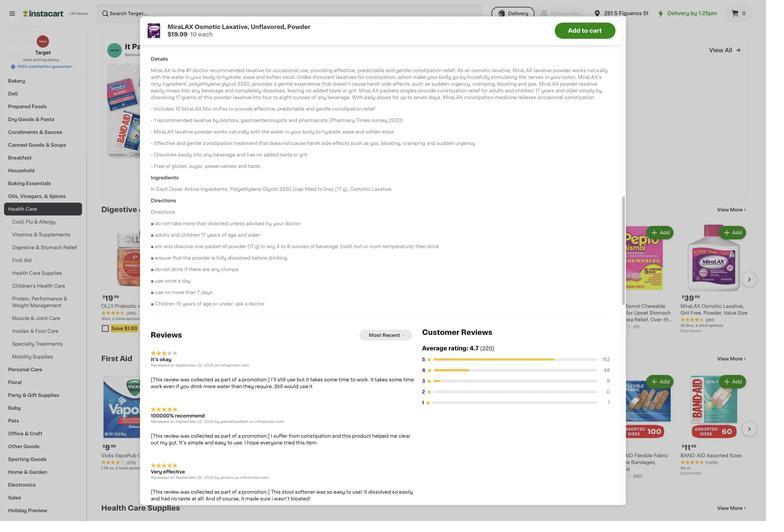 Task type: vqa. For each thing, say whether or not it's contained in the screenshot.
survey
yes



Task type: describe. For each thing, give the bounding box(es) containing it.
1 vertical spatial beverage
[[213, 153, 236, 157]]

0 vertical spatial stomach
[[147, 206, 180, 213]]

weight
[[12, 304, 29, 308]]

0 horizontal spatial body
[[203, 75, 215, 80]]

■ for ■ do not drink if there are any clumps
[[151, 268, 154, 272]]

1 vertical spatial (17
[[248, 245, 254, 249]]

laxative up nerves
[[534, 68, 552, 73]]

save $1.00 button down 60 ct button
[[319, 9, 386, 21]]

0 horizontal spatial than
[[185, 290, 196, 295]]

pax
[[219, 107, 228, 112]]

options down (291) in the right of the page
[[709, 324, 724, 328]]

assorted inside band-aid flexible fabric adhesive bandages, assorted
[[608, 467, 630, 472]]

office & craft link
[[4, 428, 82, 441]]

• for • effective and gentle constipation treatment that does not cause harsh side effects such as gas, bloating, cramping and sudden urgency
[[151, 141, 153, 146]]

19
[[105, 295, 113, 302]]

to inside button
[[582, 28, 588, 33]]

• includes 10 miralax mix-in pax to provide effective, predictable and gentle constipation relief
[[151, 107, 375, 112]]

1 vertical spatial years
[[207, 233, 220, 238]]

1 vertical spatial 17
[[176, 95, 181, 100]]

effective, inside miralax is the #1 doctor recommended laxative for occasional use, providing effective, predictable and gentle constipation relief. as an osmotic laxative, miralax laxative powder works naturally with the water in your body to hydrate, ease and soften stool. unlike stimulant laxatives for constipation, which make your body go by forcefully stimulating the nerves in your colon, miralax's only ingredient, polyethylene glycol 3350, provides a gentle experience that doesn't cause harsh side effects, such as sudden urgency, cramping, bloating and gas. miralax powder laxative easily mixes into any beverage and completely dissolves, leaving no added taste or grit. miralax packets singles provide constipation relief for adults and children 17 years and older simply by dissolving 17 grams of this powder laxative into four to eight ounces of any beverage. with daily doses for up to seven days, miralax constipation medicine relieves occasional constipation.
[[334, 68, 356, 73]]

holiday preview
[[8, 509, 47, 514]]

2 horizontal spatial this
[[342, 434, 351, 439]]

oz right '0.32' in the top left of the page
[[111, 9, 115, 13]]

10 inside button
[[174, 3, 178, 6]]

1 vertical spatial soften
[[366, 130, 381, 134]]

5 inside pepto-bismol original ultra liquid, 5 symptom fast relief
[[480, 311, 484, 316]]

taste inside miralax is the #1 doctor recommended laxative for occasional use, providing effective, predictable and gentle constipation relief. as an osmotic laxative, miralax laxative powder works naturally with the water in your body to hydrate, ease and soften stool. unlike stimulant laxatives for constipation, which make your body go by forcefully stimulating the nerves in your colon, miralax's only ingredient, polyethylene glycol 3350, provides a gentle experience that doesn't cause harsh side effects, such as sudden urgency, cramping, bloating and gas. miralax powder laxative easily mixes into any beverage and completely dissolves, leaving no added taste or grit. miralax packets singles provide constipation relief for adults and children 17 years and older simply by dissolving 17 grams of this powder laxative into four to eight ounces of any beverage. with daily doses for up to seven days, miralax constipation medicine relieves occasional constipation.
[[329, 89, 341, 93]]

60 inside button
[[319, 3, 324, 6]]

a inside [this review was collected as part of a promotion.] i suffer from constipation and this product helped me clear out my gut. it's simple and easy to use. i hope everyone tried this item
[[238, 434, 241, 439]]

than inside [this review was collected as part of a promotion.] i'll still use but it takes some time to work. it takes some time work even if you drink more water than they require. still would use it
[[231, 385, 242, 390]]

recommend
[[175, 414, 205, 419]]

the left #1
[[177, 68, 185, 73]]

99 for 39
[[695, 296, 700, 299]]

2 right ct,
[[548, 3, 550, 6]]

do for ■ do not take more than directed unless advised by your doctor
[[155, 222, 161, 226]]

$ for 7
[[283, 134, 286, 137]]

by right "simply"
[[596, 89, 603, 93]]

0 vertical spatial more
[[183, 222, 195, 226]]

2 horizontal spatial water
[[271, 130, 284, 134]]

2 right 20ct,
[[239, 22, 242, 26]]

save for the save $1.00 button under 60 ct button
[[329, 12, 341, 16]]

was for even
[[180, 378, 190, 383]]

easy inside the [this review was collected as part of a promotion.] this stool softener was so easy to use! it dissolved so easily and had no taste at all! and of course, it made sure i wasn't bloated!
[[334, 490, 345, 495]]

99 up the tablets
[[621, 296, 626, 299]]

the left nerves
[[519, 75, 527, 80]]

0 horizontal spatial adults
[[155, 233, 170, 238]]

no inside miralax is the #1 doctor recommended laxative for occasional use, providing effective, predictable and gentle constipation relief. as an osmotic laxative, miralax laxative powder works naturally with the water in your body to hydrate, ease and soften stool. unlike stimulant laxatives for constipation, which make your body go by forcefully stimulating the nerves in your colon, miralax's only ingredient, polyethylene glycol 3350, provides a gentle experience that doesn't cause harsh side effects, such as sudden urgency, cramping, bloating and gas. miralax powder laxative easily mixes into any beverage and completely dissolves, leaving no added taste or grit. miralax packets singles provide constipation relief for adults and children 17 years and older simply by dissolving 17 grams of this powder laxative into four to eight ounces of any beverage. with daily doses for up to seven days, miralax constipation medicine relieves occasional constipation.
[[306, 89, 312, 93]]

gentle down stool.
[[278, 82, 293, 87]]

doctor inside miralax is the #1 doctor recommended laxative for occasional use, providing effective, predictable and gentle constipation relief. as an osmotic laxative, miralax laxative powder works naturally with the water in your body to hydrate, ease and soften stool. unlike stimulant laxatives for constipation, which make your body go by forcefully stimulating the nerves in your colon, miralax's only ingredient, polyethylene glycol 3350, provides a gentle experience that doesn't cause harsh side effects, such as sudden urgency, cramping, bloating and gas. miralax powder laxative easily mixes into any beverage and completely dissolves, leaving no added taste or grit. miralax packets singles provide constipation relief for adults and children 17 years and older simply by dissolving 17 grams of this powder laxative into four to eight ounces of any beverage. with daily doses for up to seven days, miralax constipation medicine relieves occasional constipation.
[[193, 68, 208, 73]]

makeup for facial
[[311, 142, 330, 147]]

satisfaction
[[28, 65, 51, 69]]

laxative,
[[492, 68, 512, 73]]

1 down the 48
[[608, 401, 610, 406]]

works inside miralax is the #1 doctor recommended laxative for occasional use, providing effective, predictable and gentle constipation relief. as an osmotic laxative, miralax laxative powder works naturally with the water in your body to hydrate, ease and soften stool. unlike stimulant laxatives for constipation, which make your body go by forcefully stimulating the nerves in your colon, miralax's only ingredient, polyethylene glycol 3350, provides a gentle experience that doesn't cause harsh side effects, such as sudden urgency, cramping, bloating and gas. miralax powder laxative easily mixes into any beverage and completely dissolves, leaving no added taste or grit. miralax packets singles provide constipation relief for adults and children 17 years and older simply by dissolving 17 grams of this powder laxative into four to eight ounces of any beverage. with daily doses for up to seven days, miralax constipation medicine relieves occasional constipation.
[[572, 68, 586, 73]]

[this for [this review was collected as part of a promotion.] i suffer from constipation and this product helped me clear out my gut. it's simple and easy to use. i hope everyone tried this item
[[151, 434, 163, 439]]

to right up
[[408, 95, 413, 100]]

any right g)
[[267, 245, 275, 249]]

makeup for face
[[450, 142, 469, 147]]

and left product on the left bottom
[[332, 434, 341, 439]]

1 horizontal spatial ease
[[343, 130, 354, 134]]

& inside canned goods & soups link
[[46, 143, 50, 148]]

collected for if
[[191, 378, 213, 383]]

in right nerves
[[545, 75, 549, 80]]

that inside miralax is the #1 doctor recommended laxative for occasional use, providing effective, predictable and gentle constipation relief. as an osmotic laxative, miralax laxative powder works naturally with the water in your body to hydrate, ease and soften stool. unlike stimulant laxatives for constipation, which make your body go by forcefully stimulating the nerves in your colon, miralax's only ingredient, polyethylene glycol 3350, provides a gentle experience that doesn't cause harsh side effects, such as sudden urgency, cramping, bloating and gas. miralax powder laxative easily mixes into any beverage and completely dissolves, leaving no added taste or grit. miralax packets singles provide constipation relief for adults and children 17 years and older simply by dissolving 17 grams of this powder laxative into four to eight ounces of any beverage. with daily doses for up to seven days, miralax constipation medicine relieves occasional constipation.
[[322, 82, 331, 87]]

first inside up&up isopropyl alcohol 91% first aid antiseptic 32 fl oz
[[184, 460, 195, 465]]

to up polyethylene at the top left of page
[[216, 75, 221, 80]]

save $1.00 button down 70 ct, 2 total options button
[[536, 9, 603, 21]]

holiday
[[8, 509, 27, 514]]

enema
[[223, 304, 240, 309]]

fl inside up&up isopropyl alcohol 91% first aid antiseptic 32 fl oz
[[179, 467, 182, 471]]

fl for 32
[[252, 474, 254, 477]]

doctors,
[[220, 118, 240, 123]]

all inside "link"
[[71, 12, 76, 16]]

relief inside 8 dramamine nausea relief long lasting fomula
[[294, 304, 308, 309]]

261 s figueroa st
[[605, 11, 649, 16]]

99 for 11
[[692, 445, 697, 449]]

made
[[246, 497, 259, 502]]

3 view more from the top
[[718, 506, 743, 511]]

1 vertical spatial with
[[250, 130, 260, 134]]

by left the 1:25pm
[[691, 11, 698, 16]]

provide inside miralax is the #1 doctor recommended laxative for occasional use, providing effective, predictable and gentle constipation relief. as an osmotic laxative, miralax laxative powder works naturally with the water in your body to hydrate, ease and soften stool. unlike stimulant laxatives for constipation, which make your body go by forcefully stimulating the nerves in your colon, miralax's only ingredient, polyethylene glycol 3350, provides a gentle experience that doesn't cause harsh side effects, such as sudden urgency, cramping, bloating and gas. miralax powder laxative easily mixes into any beverage and completely dissolves, leaving no added taste or grit. miralax packets singles provide constipation relief for adults and children 17 years and older simply by dissolving 17 grams of this powder laxative into four to eight ounces of any beverage. with daily doses for up to seven days, miralax constipation medicine relieves occasional constipation.
[[418, 89, 436, 93]]

save for the save $1.00 button over unflavored,
[[256, 5, 268, 10]]

in down #1
[[186, 75, 190, 80]]

99 up adhesive
[[619, 445, 624, 449]]

$ for 1
[[248, 445, 250, 449]]

0 horizontal spatial harsh
[[307, 141, 320, 146]]

& inside party & gift supplies link
[[22, 393, 26, 398]]

vitamins
[[12, 233, 33, 237]]

promotion.] for than
[[242, 378, 270, 383]]

any left beverage. at left top
[[318, 95, 326, 100]]

miralax inside miralax osmotic laxative, grit free, powder, value size
[[681, 304, 701, 309]]

42 ct button
[[608, 0, 675, 14]]

0 vertical spatial digestive
[[101, 206, 137, 213]]

singles
[[400, 89, 417, 93]]

0.32
[[101, 9, 110, 13]]

your up • effective and gentle constipation treatment that does not cause harsh side effects such as gas, bloating, cramping and sudden urgency
[[291, 130, 301, 134]]

your right make
[[427, 75, 438, 80]]

and right stir
[[164, 245, 173, 249]]

2 horizontal spatial body
[[439, 75, 452, 80]]

tried
[[284, 441, 295, 446]]

wasn't
[[274, 497, 290, 502]]

2 horizontal spatial 17
[[536, 89, 540, 93]]

older:
[[248, 233, 261, 238]]

supplies down "had"
[[148, 505, 180, 512]]

september for recommend
[[176, 420, 197, 424]]

miralax's
[[578, 75, 602, 80]]

this inside miralax is the #1 doctor recommended laxative for occasional use, providing effective, predictable and gentle constipation relief. as an osmotic laxative, miralax laxative powder works naturally with the water in your body to hydrate, ease and soften stool. unlike stimulant laxatives for constipation, which make your body go by forcefully stimulating the nerves in your colon, miralax's only ingredient, polyethylene glycol 3350, provides a gentle experience that doesn't cause harsh side effects, such as sudden urgency, cramping, bloating and gas. miralax powder laxative easily mixes into any beverage and completely dissolves, leaving no added taste or grit. miralax packets singles provide constipation relief for adults and children 17 years and older simply by dissolving 17 grams of this powder laxative into four to eight ounces of any beverage. with daily doses for up to seven days, miralax constipation medicine relieves occasional constipation.
[[204, 95, 213, 100]]

easily inside the [this review was collected as part of a promotion.] this stool softener was so easy to use! it dissolved so easily and had no taste at all! and of course, it made sure i wasn't bloated!
[[399, 490, 413, 495]]

& inside oils, vinegars, & spices link
[[44, 194, 48, 199]]

1 horizontal spatial 4
[[422, 368, 426, 373]]

total right 20ct,
[[243, 22, 251, 26]]

save $1.00 down "30ct, 2 total options"
[[111, 327, 137, 331]]

personal
[[8, 368, 29, 372]]

0 vertical spatial first aid
[[12, 258, 32, 263]]

one
[[195, 245, 204, 249]]

constipation up (pharmacy
[[332, 107, 362, 112]]

0 horizontal spatial such
[[351, 141, 362, 146]]

32 fl oz
[[246, 474, 260, 477]]

your right advised
[[273, 222, 284, 226]]

1 takes from the left
[[310, 378, 323, 383]]

and down times
[[356, 130, 364, 134]]

1 horizontal spatial 9
[[607, 379, 610, 384]]

1 horizontal spatial 7
[[286, 133, 290, 140]]

save $1.00 down 60 ct button
[[329, 12, 355, 16]]

1 vertical spatial added
[[264, 153, 279, 157]]

2 horizontal spatial doctor
[[285, 222, 301, 226]]

water inside miralax is the #1 doctor recommended laxative for occasional use, providing effective, predictable and gentle constipation relief. as an osmotic laxative, miralax laxative powder works naturally with the water in your body to hydrate, ease and soften stool. unlike stimulant laxatives for constipation, which make your body go by forcefully stimulating the nerves in your colon, miralax's only ingredient, polyethylene glycol 3350, provides a gentle experience that doesn't cause harsh side effects, such as sudden urgency, cramping, bloating and gas. miralax powder laxative easily mixes into any beverage and completely dissolves, leaving no added taste or grit. miralax packets singles provide constipation relief for adults and children 17 years and older simply by dissolving 17 grams of this powder laxative into four to eight ounces of any beverage. with daily doses for up to seven days, miralax constipation medicine relieves occasional constipation.
[[171, 75, 184, 80]]

ct inside item carousel 'region'
[[687, 467, 691, 471]]

service type group
[[491, 7, 586, 20]]

preview
[[28, 509, 47, 514]]

save $1.00 button down (395)
[[101, 324, 168, 336]]

taste inside the [this review was collected as part of a promotion.] this stool softener was so easy to use! it dissolved so easily and had no taste at all! and of course, it made sure i wasn't bloated!
[[178, 497, 190, 502]]

drink inside [this review was collected as part of a promotion.] i'll still use but it takes some time to work. it takes some time work even if you drink more water than they require. still would use it
[[191, 385, 202, 390]]

options up 'save $4.00' button
[[202, 3, 216, 6]]

relief inside pepto-bismol original ultra liquid, 5 symptom fast relief
[[464, 318, 477, 323]]

september for effective
[[176, 477, 197, 480]]

1 vertical spatial that
[[259, 141, 268, 146]]

10 inside miralax osmotic laxative, unflavored, powder $19.99 10 each
[[191, 31, 197, 37]]

view more for 39
[[718, 208, 743, 212]]

0 horizontal spatial aid
[[24, 258, 32, 263]]

gentle up sugar,
[[187, 141, 202, 146]]

counter
[[608, 325, 628, 329]]

beverage.
[[328, 95, 351, 100]]

1 vertical spatial children
[[181, 233, 200, 238]]

2 vertical spatial into
[[193, 153, 202, 157]]

0 vertical spatial first
[[12, 258, 23, 263]]

8 for 8 dramamine nausea relief long lasting fomula
[[250, 295, 255, 302]]

1 horizontal spatial assorted
[[707, 454, 729, 458]]

■ do not take more than directed unless advised by your doctor
[[151, 222, 301, 226]]

0 horizontal spatial drink
[[172, 268, 183, 272]]

0 horizontal spatial digestive & stomach relief link
[[4, 241, 82, 254]]

grit.
[[349, 89, 358, 93]]

0 horizontal spatial prepared
[[8, 104, 30, 109]]

2 takes from the left
[[375, 378, 388, 383]]

fl for 10
[[179, 3, 181, 6]]

all!
[[198, 497, 204, 502]]

product group containing 39
[[681, 225, 748, 335]]

2023 for use.
[[204, 420, 214, 424]]

0 vertical spatial health care supplies link
[[4, 267, 82, 280]]

easily inside miralax is the #1 doctor recommended laxative for occasional use, providing effective, predictable and gentle constipation relief. as an osmotic laxative, miralax laxative powder works naturally with the water in your body to hydrate, ease and soften stool. unlike stimulant laxatives for constipation, which make your body go by forcefully stimulating the nerves in your colon, miralax's only ingredient, polyethylene glycol 3350, provides a gentle experience that doesn't cause harsh side effects, such as sudden urgency, cramping, bloating and gas. miralax powder laxative easily mixes into any beverage and completely dissolves, leaving no added taste or grit. miralax packets singles provide constipation relief for adults and children 17 years and older simply by dissolving 17 grams of this powder laxative into four to eight ounces of any beverage. with daily doses for up to seven days, miralax constipation medicine relieves occasional constipation.
[[151, 89, 165, 93]]

still
[[278, 378, 286, 383]]

1 vertical spatial 5
[[422, 358, 425, 362]]

medicine
[[629, 325, 651, 329]]

preservatives
[[205, 164, 237, 169]]

30ct, 2 total options
[[101, 317, 140, 321]]

2 vertical spatial 17
[[201, 233, 206, 238]]

1 inside product group
[[250, 445, 253, 452]]

effective
[[154, 141, 175, 146]]

cleansing for neutrogena makeup remover wipes & facial cleansing towelettes
[[282, 156, 306, 161]]

■ for ■ ensure that the powder is fully dissolved before drinking
[[151, 256, 154, 261]]

0 horizontal spatial provide
[[235, 107, 253, 112]]

customer
[[422, 329, 460, 336]]

0 vertical spatial 4
[[277, 245, 280, 249]]

■ for ■ children 16 years of age or under: ask a doctor
[[151, 302, 154, 307]]

deli
[[8, 92, 18, 96]]

require.
[[255, 385, 273, 390]]

mobility supplies
[[12, 355, 53, 360]]

1 vertical spatial more
[[172, 290, 184, 295]]

2 up save $4.00
[[189, 3, 191, 6]]

0 inside 0 button
[[743, 11, 746, 16]]

condiments
[[8, 130, 38, 135]]

and right cramping
[[427, 141, 436, 146]]

2 right 1.76
[[116, 467, 118, 471]]

2 directions from the top
[[151, 210, 175, 215]]

1 vertical spatial 7
[[197, 290, 200, 295]]

0 horizontal spatial i
[[245, 441, 246, 446]]

22, for very effective
[[198, 477, 203, 480]]

doses
[[377, 95, 391, 100]]

add inside button
[[569, 28, 581, 33]]

■ for ■ adults and children 17 years of age and older:
[[151, 233, 154, 238]]

1 horizontal spatial 8
[[287, 245, 290, 249]]

the up 'ingredient,'
[[162, 75, 170, 80]]

baby link
[[4, 402, 82, 415]]

filled
[[305, 187, 316, 192]]

$ for 6
[[175, 296, 178, 299]]

band- for band-aid flexible fabric adhesive bandages, assorted
[[608, 454, 625, 458]]

by down the mix- in the top of the page
[[213, 118, 219, 123]]

it inside the [this review was collected as part of a promotion.] this stool softener was so easy to use! it dissolved so easily and had no taste at all! and of course, it made sure i wasn't bloated!
[[364, 490, 367, 495]]

3 more from the top
[[731, 506, 743, 511]]

relief inside miralax is the #1 doctor recommended laxative for occasional use, providing effective, predictable and gentle constipation relief. as an osmotic laxative, miralax laxative powder works naturally with the water in your body to hydrate, ease and soften stool. unlike stimulant laxatives for constipation, which make your body go by forcefully stimulating the nerves in your colon, miralax's only ingredient, polyethylene glycol 3350, provides a gentle experience that doesn't cause harsh side effects, such as sudden urgency, cramping, bloating and gas. miralax powder laxative easily mixes into any beverage and completely dissolves, leaving no added taste or grit. miralax packets singles provide constipation relief for adults and children 17 years and older simply by dissolving 17 grams of this powder laxative into four to eight ounces of any beverage. with daily doses for up to seven days, miralax constipation medicine relieves occasional constipation.
[[468, 89, 480, 93]]

goods for sporting
[[30, 458, 47, 462]]

course,
[[222, 497, 240, 502]]

laxative up the effective at left top
[[175, 130, 193, 134]]

glide
[[191, 311, 203, 316]]

16
[[176, 302, 181, 307]]

chewable
[[642, 304, 666, 309]]

dissolved inside the [this review was collected as part of a promotion.] this stool softener was so easy to use! it dissolved so easily and had no taste at all! and of course, it made sure i wasn't bloated!
[[368, 490, 391, 495]]

0 vertical spatial than
[[196, 222, 207, 226]]

99 for 15
[[364, 134, 369, 137]]

constipation inside [this review was collected as part of a promotion.] i suffer from constipation and this product helped me clear out my gut. it's simple and easy to use. i hope everyone tried this item
[[301, 434, 331, 439]]

bismol for upset
[[625, 304, 641, 309]]

it inside [this review was collected as part of a promotion.] i'll still use but it takes some time to work. it takes some time work even if you drink more water than they require. still would use it
[[371, 378, 374, 383]]

for left up
[[393, 95, 399, 100]]

1 vertical spatial digestive & stomach relief
[[12, 245, 77, 250]]

to down dissolves,
[[273, 95, 278, 100]]

relief,
[[635, 318, 649, 323]]

and down take
[[171, 233, 180, 238]]

osmotic for miralax osmotic laxative, unflavored, powder $19.99 10 each
[[195, 24, 221, 29]]

$1.00 for the save $1.00 button underneath 70 ct, 2 total options button
[[559, 12, 572, 16]]

1 horizontal spatial aid
[[120, 356, 132, 363]]

2 so from the left
[[392, 490, 398, 495]]

[this for [this review was collected as part of a promotion.] this stool softener was so easy to use! it dissolved so easily and had no taste at all! and of course, it made sure i wasn't bloated!
[[151, 490, 163, 495]]

essentials
[[26, 181, 51, 186]]

okay
[[160, 358, 172, 363]]

harsh inside miralax is the #1 doctor recommended laxative for occasional use, providing effective, predictable and gentle constipation relief. as an osmotic laxative, miralax laxative powder works naturally with the water in your body to hydrate, ease and soften stool. unlike stimulant laxatives for constipation, which make your body go by forcefully stimulating the nerves in your colon, miralax's only ingredient, polyethylene glycol 3350, provides a gentle experience that doesn't cause harsh side effects, such as sudden urgency, cramping, bloating and gas. miralax powder laxative easily mixes into any beverage and completely dissolves, leaving no added taste or grit. miralax packets singles provide constipation relief for adults and children 17 years and older simply by dissolving 17 grams of this powder laxative into four to eight ounces of any beverage. with daily doses for up to seven days, miralax constipation medicine relieves occasional constipation.
[[367, 82, 380, 87]]

then
[[416, 245, 426, 249]]

miralax up nerves
[[513, 68, 533, 73]]

most
[[369, 333, 382, 338]]

product group containing 1
[[246, 374, 313, 478]]

1 horizontal spatial digestive & stomach relief link
[[101, 206, 204, 214]]

for down 'cramping,' on the top right of the page
[[482, 89, 488, 93]]

powder down the mix- in the top of the page
[[194, 130, 212, 134]]

2 vertical spatial 10
[[175, 107, 181, 112]]

your left colon,
[[551, 75, 561, 80]]

100%
[[17, 65, 28, 69]]

which
[[398, 75, 412, 80]]

sizes
[[730, 454, 742, 458]]

collected for at
[[191, 490, 213, 495]]

part for more
[[221, 378, 231, 383]]

soften inside miralax is the #1 doctor recommended laxative for occasional use, providing effective, predictable and gentle constipation relief. as an osmotic laxative, miralax laxative powder works naturally with the water in your body to hydrate, ease and soften stool. unlike stimulant laxatives for constipation, which make your body go by forcefully stimulating the nerves in your colon, miralax's only ingredient, polyethylene glycol 3350, provides a gentle experience that doesn't cause harsh side effects, such as sudden urgency, cramping, bloating and gas. miralax powder laxative easily mixes into any beverage and completely dissolves, leaving no added taste or grit. miralax packets singles provide constipation relief for adults and children 17 years and older simply by dissolving 17 grams of this powder laxative into four to eight ounces of any beverage. with daily doses for up to seven days, miralax constipation medicine relieves occasional constipation.
[[266, 75, 282, 80]]

taste down "does"
[[280, 153, 292, 157]]

constipation up • dissolves easily into any beverage and has no added taste or grit at the top of the page
[[203, 141, 233, 146]]

in right g)
[[261, 245, 265, 249]]

day
[[182, 279, 191, 284]]

& inside vitamins & supplements link
[[34, 233, 38, 237]]

powder up pax
[[214, 95, 232, 100]]

3
[[422, 379, 425, 384]]

simple
[[188, 441, 204, 446]]

years inside miralax is the #1 doctor recommended laxative for occasional use, providing effective, predictable and gentle constipation relief. as an osmotic laxative, miralax laxative powder works naturally with the water in your body to hydrate, ease and soften stool. unlike stimulant laxatives for constipation, which make your body go by forcefully stimulating the nerves in your colon, miralax's only ingredient, polyethylene glycol 3350, provides a gentle experience that doesn't cause harsh side effects, such as sudden urgency, cramping, bloating and gas. miralax powder laxative easily mixes into any beverage and completely dissolves, leaving no added taste or grit. miralax packets singles provide constipation relief for adults and children 17 years and older simply by dissolving 17 grams of this powder laxative into four to eight ounces of any beverage. with daily doses for up to seven days, miralax constipation medicine relieves occasional constipation.
[[542, 89, 555, 93]]

free
[[154, 164, 165, 169]]

• for • miralax laxative powder works naturally with the water in your body to hydrate, ease and soften stool
[[151, 130, 153, 134]]

laxative, for each
[[222, 24, 250, 29]]

in each dose: active ingredients: polyethylene glycol 3350 (cap filled to line) (17 g), osmotic laxative.
[[151, 187, 393, 192]]

use down 'but'
[[300, 385, 308, 390]]

0 horizontal spatial naturally
[[229, 130, 249, 134]]

miralax down details
[[151, 68, 171, 73]]

aid inside up&up isopropyl alcohol 91% first aid antiseptic 32 fl oz
[[196, 460, 204, 465]]

$1.00 for the save $1.00 button below (395)
[[124, 327, 137, 331]]

a inside the [this review was collected as part of a promotion.] this stool softener was so easy to use! it dissolved so easily and had no taste at all! and of course, it made sure i wasn't bloated!
[[238, 490, 241, 495]]

1 vertical spatial first aid link
[[101, 355, 132, 363]]

was for and
[[180, 434, 190, 439]]

& inside insoles & foot care link
[[30, 329, 34, 334]]

laxative down completely
[[233, 95, 251, 100]]

1 horizontal spatial hydrate,
[[322, 130, 342, 134]]

delivery for delivery
[[508, 11, 529, 16]]

by right advised
[[266, 222, 272, 226]]

of inside [this review was collected as part of a promotion.] i'll still use but it takes some time to work. it takes some time work even if you drink more water than they require. still would use it
[[232, 378, 237, 383]]

save $1.00 up "(248)"
[[256, 5, 282, 10]]

1 vertical spatial ounces
[[292, 245, 309, 249]]

pets
[[8, 419, 19, 424]]

softener
[[295, 490, 315, 495]]

a inside miralax is the #1 doctor recommended laxative for occasional use, providing effective, predictable and gentle constipation relief. as an osmotic laxative, miralax laxative powder works naturally with the water in your body to hydrate, ease and soften stool. unlike stimulant laxatives for constipation, which make your body go by forcefully stimulating the nerves in your colon, miralax's only ingredient, polyethylene glycol 3350, provides a gentle experience that doesn't cause harsh side effects, such as sudden urgency, cramping, bloating and gas. miralax powder laxative easily mixes into any beverage and completely dissolves, leaving no added taste or grit. miralax packets singles provide constipation relief for adults and children 17 years and older simply by dissolving 17 grams of this powder laxative into four to eight ounces of any beverage. with daily doses for up to seven days, miralax constipation medicine relieves occasional constipation.
[[274, 82, 277, 87]]

1 vertical spatial predictable
[[278, 107, 305, 112]]

or left under:
[[213, 302, 218, 307]]

and down 'bloating'
[[505, 89, 514, 93]]

meat & seafood
[[8, 40, 47, 45]]

towelettes for face
[[445, 156, 471, 161]]

by up urgency,
[[460, 75, 466, 80]]

no up children
[[165, 290, 171, 295]]

beverages link
[[4, 23, 82, 36]]

the down dissolve
[[183, 256, 191, 261]]

stomach inside pepto-bismol chewable tablets for upset stomach & diarrhea relief, over-the- counter medicine
[[650, 311, 671, 316]]

options right ct,
[[560, 3, 575, 6]]

0 horizontal spatial occasional
[[273, 68, 299, 73]]

laxative, for size
[[724, 304, 744, 309]]

0 horizontal spatial years
[[183, 302, 196, 307]]

gift
[[28, 393, 37, 398]]

0 vertical spatial in
[[214, 107, 218, 112]]

1 vertical spatial occasional
[[538, 95, 563, 100]]

1 vertical spatial it
[[310, 385, 313, 390]]

other
[[8, 445, 22, 449]]

insoles & foot care
[[12, 329, 59, 334]]

gluten,
[[172, 164, 188, 169]]

1 horizontal spatial all
[[725, 48, 733, 53]]

1 horizontal spatial first
[[101, 356, 118, 363]]

hot
[[354, 245, 362, 249]]

1 vertical spatial age
[[203, 302, 212, 307]]

review for work
[[164, 378, 179, 383]]

only
[[151, 82, 161, 87]]

0 vertical spatial health care supplies
[[12, 271, 62, 276]]

be
[[163, 43, 173, 50]]

band-aid assorted sizes
[[681, 454, 742, 458]]

laxative up provides
[[246, 68, 264, 73]]

60 ct inside button
[[319, 3, 329, 6]]

oz, inside button
[[182, 3, 188, 6]]

to inside the [this review was collected as part of a promotion.] this stool softener was so easy to use! it dissolved so easily and had no taste at all! and of course, it made sure i wasn't bloated!
[[346, 490, 351, 495]]

any up grams
[[191, 89, 200, 93]]

dissolving
[[151, 95, 175, 100]]

0 horizontal spatial in
[[151, 187, 155, 192]]

1 vertical spatial first aid
[[101, 356, 132, 363]]

0 horizontal spatial works
[[214, 130, 228, 134]]

0 vertical spatial (17
[[335, 187, 342, 192]]

it's inside it's okay reviewed on september 22, 2023 on influenster.com
[[151, 358, 159, 363]]

& inside condiments & sauces link
[[39, 130, 43, 135]]

adults inside miralax is the #1 doctor recommended laxative for occasional use, providing effective, predictable and gentle constipation relief. as an osmotic laxative, miralax laxative powder works naturally with the water in your body to hydrate, ease and soften stool. unlike stimulant laxatives for constipation, which make your body go by forcefully stimulating the nerves in your colon, miralax's only ingredient, polyethylene glycol 3350, provides a gentle experience that doesn't cause harsh side effects, such as sudden urgency, cramping, bloating and gas. miralax powder laxative easily mixes into any beverage and completely dissolves, leaving no added taste or grit. miralax packets singles provide constipation relief for adults and children 17 years and older simply by dissolving 17 grams of this powder laxative into four to eight ounces of any beverage. with daily doses for up to seven days, miralax constipation medicine relieves occasional constipation.
[[489, 89, 504, 93]]

the down gastroenterologists
[[262, 130, 270, 134]]

and left older:
[[238, 233, 247, 238]]

save $1.00 button up unflavored,
[[246, 2, 313, 14]]

cleansing for neutrogena makeup remover wipes & face cleansing towelettes
[[420, 156, 444, 161]]

view more link for 39
[[718, 207, 748, 213]]

save $4.00 button
[[174, 9, 241, 21]]

vaporub
[[115, 454, 137, 458]]

remover for neutrogena makeup remover wipes & face cleansing towelettes
[[420, 149, 442, 154]]

1 time from the left
[[339, 378, 349, 383]]

1 vertical spatial recommended
[[157, 118, 192, 123]]

1 horizontal spatial health care supplies
[[101, 505, 180, 512]]

stimulating
[[491, 75, 518, 80]]

product group containing 9
[[101, 374, 168, 472]]

as inside miralax is the #1 doctor recommended laxative for occasional use, providing effective, predictable and gentle constipation relief. as an osmotic laxative, miralax laxative powder works naturally with the water in your body to hydrate, ease and soften stool. unlike stimulant laxatives for constipation, which make your body go by forcefully stimulating the nerves in your colon, miralax's only ingredient, polyethylene glycol 3350, provides a gentle experience that doesn't cause harsh side effects, such as sudden urgency, cramping, bloating and gas. miralax powder laxative easily mixes into any beverage and completely dissolves, leaving no added taste or grit. miralax packets singles provide constipation relief for adults and children 17 years and older simply by dissolving 17 grams of this powder laxative into four to eight ounces of any beverage. with daily doses for up to seven days, miralax constipation medicine relieves occasional constipation.
[[425, 82, 430, 87]]

more for 11
[[731, 357, 743, 362]]

2 right 30ct,
[[112, 317, 115, 321]]

sales
[[8, 496, 21, 501]]

predictable inside miralax is the #1 doctor recommended laxative for occasional use, providing effective, predictable and gentle constipation relief. as an osmotic laxative, miralax laxative powder works naturally with the water in your body to hydrate, ease and soften stool. unlike stimulant laxatives for constipation, which make your body go by forcefully stimulating the nerves in your colon, miralax's only ingredient, polyethylene glycol 3350, provides a gentle experience that doesn't cause harsh side effects, such as sudden urgency, cramping, bloating and gas. miralax powder laxative easily mixes into any beverage and completely dissolves, leaving no added taste or grit. miralax packets singles provide constipation relief for adults and children 17 years and older simply by dissolving 17 grams of this powder laxative into four to eight ounces of any beverage. with daily doses for up to seven days, miralax constipation medicine relieves occasional constipation.
[[358, 68, 385, 73]]

or left grit
[[293, 153, 298, 157]]

as
[[458, 68, 464, 73]]

collected for easy
[[191, 434, 213, 439]]

laxative up "simply"
[[580, 82, 598, 87]]

constipation,
[[366, 75, 397, 80]]

room
[[370, 245, 382, 249]]

1 vertical spatial is
[[211, 256, 215, 261]]

• free of gluten, sugar, preservatives and taste
[[151, 164, 260, 169]]

easy inside [this review was collected as part of a promotion.] i suffer from constipation and this product helped me clear out my gut. it's simple and easy to use. i hope everyone tried this item
[[215, 441, 226, 446]]

miralax down urgency,
[[443, 95, 463, 100]]

0 vertical spatial into
[[181, 89, 190, 93]]

1 vertical spatial stomach
[[41, 245, 62, 250]]

$ for 39
[[682, 296, 685, 299]]

is inside miralax is the #1 doctor recommended laxative for occasional use, providing effective, predictable and gentle constipation relief. as an osmotic laxative, miralax laxative powder works naturally with the water in your body to hydrate, ease and soften stool. unlike stimulant laxatives for constipation, which make your body go by forcefully stimulating the nerves in your colon, miralax's only ingredient, polyethylene glycol 3350, provides a gentle experience that doesn't cause harsh side effects, such as sudden urgency, cramping, bloating and gas. miralax powder laxative easily mixes into any beverage and completely dissolves, leaving no added taste or grit. miralax packets singles provide constipation relief for adults and children 17 years and older simply by dissolving 17 grams of this powder laxative into four to eight ounces of any beverage. with daily doses for up to seven days, miralax constipation medicine relieves occasional constipation.
[[172, 68, 176, 73]]

dose:
[[169, 187, 183, 192]]

and up the pharmacists
[[306, 107, 315, 112]]

view pricing policy
[[23, 58, 59, 62]]

of inside [this review was collected as part of a promotion.] i suffer from constipation and this product helped me clear out my gut. it's simple and easy to use. i hope everyone tried this item
[[232, 434, 237, 439]]

0 horizontal spatial digestive
[[12, 245, 35, 250]]

by inside 100000% recommend reviewed on september 22, 2023 by gabriellacd8e0 on influenster.com
[[215, 420, 219, 424]]

any left 5,
[[362, 143, 369, 147]]

use up would
[[287, 378, 296, 383]]

with inside miralax is the #1 doctor recommended laxative for occasional use, providing effective, predictable and gentle constipation relief. as an osmotic laxative, miralax laxative powder works naturally with the water in your body to hydrate, ease and soften stool. unlike stimulant laxatives for constipation, which make your body go by forcefully stimulating the nerves in your colon, miralax's only ingredient, polyethylene glycol 3350, provides a gentle experience that doesn't cause harsh side effects, such as sudden urgency, cramping, bloating and gas. miralax powder laxative easily mixes into any beverage and completely dissolves, leaving no added taste or grit. miralax packets singles provide constipation relief for adults and children 17 years and older simply by dissolving 17 grams of this powder laxative into four to eight ounces of any beverage. with daily doses for up to seven days, miralax constipation medicine relieves occasional constipation.
[[151, 75, 161, 80]]

1 vertical spatial sudden
[[437, 141, 455, 146]]

0 horizontal spatial cause
[[292, 141, 306, 146]]

sponsored badge image for ★★★★★
[[391, 329, 411, 333]]

and down has
[[238, 164, 247, 169]]

no inside the [this review was collected as part of a promotion.] this stool softener was so easy to use! it dissolved so easily and had no taste at all! and of course, it made sure i wasn't bloated!
[[171, 497, 177, 502]]

to
[[152, 43, 161, 50]]

0 horizontal spatial side
[[322, 141, 332, 146]]

influenster.com for this
[[240, 477, 269, 480]]

any up • free of gluten, sugar, preservatives and taste
[[203, 153, 212, 157]]

to inside [this review was collected as part of a promotion.] i'll still use but it takes some time to work. it takes some time work even if you drink more water than they require. still would use it
[[351, 378, 356, 383]]

save for the save $1.00 button below (395)
[[111, 327, 123, 331]]

product group containing 6
[[174, 225, 241, 329]]

1 vertical spatial 60
[[681, 467, 686, 471]]

1 horizontal spatial health care supplies link
[[101, 505, 180, 513]]

1 vertical spatial oz,
[[109, 467, 115, 471]]

0 vertical spatial not
[[283, 141, 290, 146]]

& inside protein, performance & weight management
[[64, 297, 67, 302]]

& inside muscle & joint care link
[[31, 316, 34, 321]]

32 inside up&up isopropyl alcohol 91% first aid antiseptic 32 fl oz
[[174, 467, 179, 471]]

1 horizontal spatial body
[[303, 130, 315, 134]]

$ 1 59
[[248, 445, 259, 452]]

$ 9 99
[[103, 445, 116, 452]]

2 vertical spatial that
[[172, 256, 182, 261]]

options down "(248)"
[[252, 22, 267, 26]]

was right softener
[[316, 490, 326, 495]]

1 down includes
[[154, 118, 156, 123]]

wipes for facial
[[304, 149, 319, 154]]

household link
[[4, 164, 82, 177]]

1 vertical spatial 32
[[246, 474, 251, 477]]

0 horizontal spatial effective,
[[254, 107, 276, 112]]

& inside pepto-bismol chewable tablets for upset stomach & diarrhea relief, over-the- counter medicine
[[608, 318, 612, 323]]

insoles & foot care link
[[4, 325, 82, 338]]

1 horizontal spatial reviews
[[461, 329, 493, 336]]

laxative down the mix- in the top of the page
[[193, 118, 211, 123]]

and up $ 7 99
[[289, 118, 298, 123]]

ease inside miralax is the #1 doctor recommended laxative for occasional use, providing effective, predictable and gentle constipation relief. as an osmotic laxative, miralax laxative powder works naturally with the water in your body to hydrate, ease and soften stool. unlike stimulant laxatives for constipation, which make your body go by forcefully stimulating the nerves in your colon, miralax's only ingredient, polyethylene glycol 3350, provides a gentle experience that doesn't cause harsh side effects, such as sudden urgency, cramping, bloating and gas. miralax powder laxative easily mixes into any beverage and completely dissolves, leaving no added taste or grit. miralax packets singles provide constipation relief for adults and children 17 years and older simply by dissolving 17 grams of this powder laxative into four to eight ounces of any beverage. with daily doses for up to seven days, miralax constipation medicine relieves occasional constipation.
[[243, 75, 255, 80]]

it inside it pays to be prepared spo nsored
[[125, 43, 130, 50]]

promotion.] for it
[[242, 490, 270, 495]]

0 vertical spatial drink
[[428, 245, 439, 249]]

cold,
[[12, 220, 25, 225]]

or right hot
[[363, 245, 368, 249]]

aid for flexible
[[625, 454, 633, 458]]

it inside the [this review was collected as part of a promotion.] this stool softener was so easy to use! it dissolved so easily and had no taste at all! and of course, it made sure i wasn't bloated!
[[241, 497, 244, 502]]

to down the pharmacists
[[316, 130, 321, 134]]

added inside miralax is the #1 doctor recommended laxative for occasional use, providing effective, predictable and gentle constipation relief. as an osmotic laxative, miralax laxative powder works naturally with the water in your body to hydrate, ease and soften stool. unlike stimulant laxatives for constipation, which make your body go by forcefully stimulating the nerves in your colon, miralax's only ingredient, polyethylene glycol 3350, provides a gentle experience that doesn't cause harsh side effects, such as sudden urgency, cramping, bloating and gas. miralax powder laxative easily mixes into any beverage and completely dissolves, leaving no added taste or grit. miralax packets singles provide constipation relief for adults and children 17 years and older simply by dissolving 17 grams of this powder laxative into four to eight ounces of any beverage. with daily doses for up to seven days, miralax constipation medicine relieves occasional constipation.
[[313, 89, 328, 93]]

to inside [this review was collected as part of a promotion.] i suffer from constipation and this product helped me clear out my gut. it's simple and easy to use. i hope everyone tried this item
[[228, 441, 232, 446]]

value
[[724, 311, 737, 316]]

or inside miralax is the #1 doctor recommended laxative for occasional use, providing effective, predictable and gentle constipation relief. as an osmotic laxative, miralax laxative powder works naturally with the water in your body to hydrate, ease and soften stool. unlike stimulant laxatives for constipation, which make your body go by forcefully stimulating the nerves in your colon, miralax's only ingredient, polyethylene glycol 3350, provides a gentle experience that doesn't cause harsh side effects, such as sudden urgency, cramping, bloating and gas. miralax powder laxative easily mixes into any beverage and completely dissolves, leaving no added taste or grit. miralax packets singles provide constipation relief for adults and children 17 years and older simply by dissolving 17 grams of this powder laxative into four to eight ounces of any beverage. with daily doses for up to seven days, miralax constipation medicine relieves occasional constipation.
[[343, 89, 347, 93]]

■ for ■ do not take more than directed unless advised by your doctor
[[151, 222, 154, 226]]

powder down one
[[192, 256, 210, 261]]

has
[[247, 153, 255, 157]]

in down • 1 recommended laxative by doctors, gastroenterologists and pharmacists (pharmacy times survey 2020)
[[285, 130, 289, 134]]

any right are
[[211, 268, 220, 272]]

0 vertical spatial first aid link
[[4, 254, 82, 267]]

2 some from the left
[[389, 378, 402, 383]]

more for 39
[[731, 208, 743, 212]]

and right the effective at left top
[[176, 141, 185, 146]]



Task type: locate. For each thing, give the bounding box(es) containing it.
view more for 11
[[718, 357, 743, 362]]

do for ■ do not drink if there are any clumps
[[155, 268, 161, 272]]

1 vertical spatial digestive & stomach relief link
[[4, 241, 82, 254]]

2023 inside 100000% recommend reviewed on september 22, 2023 by gabriellacd8e0 on influenster.com
[[204, 420, 214, 424]]

$ inside $ 5 99
[[175, 445, 178, 449]]

home
[[8, 470, 23, 475]]

$ down ■ use no more than 7 days
[[175, 296, 178, 299]]

had
[[161, 497, 170, 502]]

3 part from the top
[[221, 490, 231, 495]]

$1.00 down "30ct, 2 total options"
[[124, 327, 137, 331]]

1 band- from the left
[[608, 454, 625, 458]]

harsh up grit
[[307, 141, 320, 146]]

& inside snacks & candy link
[[27, 53, 31, 58]]

makeup up facial
[[311, 142, 330, 147]]

towelettes inside neutrogena makeup remover wipes & face cleansing towelettes
[[445, 156, 471, 161]]

99 for 7
[[291, 134, 296, 137]]

1 vertical spatial [this
[[151, 434, 163, 439]]

2 item carousel region from the top
[[101, 371, 757, 494]]

1 horizontal spatial adults
[[489, 89, 504, 93]]

• for • 1 recommended laxative by doctors, gastroenterologists and pharmacists (pharmacy times survey 2020)
[[151, 118, 153, 123]]

takes
[[310, 378, 323, 383], [375, 378, 388, 383]]

60 ct
[[319, 3, 329, 6], [681, 467, 691, 471]]

for inside pepto-bismol chewable tablets for upset stomach & diarrhea relief, over-the- counter medicine
[[627, 311, 633, 316]]

• for • free of gluten, sugar, preservatives and taste
[[151, 164, 153, 169]]

if inside [this review was collected as part of a promotion.] i'll still use but it takes some time to work. it takes some time work even if you drink more water than they require. still would use it
[[176, 385, 179, 390]]

70 ct, 2 total options button
[[536, 0, 603, 7]]

september inside very effective reviewed on september 22, 2023 by strialss on influenster.com
[[176, 477, 197, 480]]

1 horizontal spatial digestive & stomach relief
[[101, 206, 204, 213]]

aid inside band-aid flexible fabric adhesive bandages, assorted
[[625, 454, 633, 458]]

goods for other
[[23, 445, 40, 449]]

beverage inside miralax is the #1 doctor recommended laxative for occasional use, providing effective, predictable and gentle constipation relief. as an osmotic laxative, miralax laxative powder works naturally with the water in your body to hydrate, ease and soften stool. unlike stimulant laxatives for constipation, which make your body go by forcefully stimulating the nerves in your colon, miralax's only ingredient, polyethylene glycol 3350, provides a gentle experience that doesn't cause harsh side effects, such as sudden urgency, cramping, bloating and gas. miralax powder laxative easily mixes into any beverage and completely dissolves, leaving no added taste or grit. miralax packets singles provide constipation relief for adults and children 17 years and older simply by dissolving 17 grams of this powder laxative into four to eight ounces of any beverage. with daily doses for up to seven days, miralax constipation medicine relieves occasional constipation.
[[201, 89, 224, 93]]

no right has
[[256, 153, 262, 157]]

options down (275)
[[129, 467, 143, 471]]

that left "does"
[[259, 141, 268, 146]]

as inside the [this review was collected as part of a promotion.] this stool softener was so easy to use! it dissolved so easily and had no taste at all! and of course, it made sure i wasn't bloated!
[[214, 490, 220, 495]]

4 • from the top
[[151, 141, 153, 146]]

aid up adhesive
[[625, 454, 633, 458]]

• for • dissolves easily into any beverage and has no added taste or grit
[[151, 153, 153, 157]]

cleansing inside neutrogena makeup remover wipes & face cleansing towelettes
[[420, 156, 444, 161]]

$19.99
[[168, 31, 188, 37]]

beverage up preservatives
[[213, 153, 236, 157]]

4 ■ from the top
[[151, 256, 154, 261]]

2 vertical spatial osmotic
[[702, 304, 722, 309]]

view all
[[710, 48, 733, 53]]

2 vertical spatial water
[[217, 385, 230, 390]]

doctor right #1
[[193, 68, 208, 73]]

part for of
[[221, 490, 231, 495]]

7 ■ from the top
[[151, 290, 154, 295]]

2 wipes from the left
[[443, 149, 458, 154]]

laxative
[[187, 304, 207, 309]]

3 22, from the top
[[198, 477, 203, 480]]

1 horizontal spatial doctor
[[249, 302, 265, 307]]

0 horizontal spatial oz,
[[109, 467, 115, 471]]

1 • from the top
[[151, 107, 153, 112]]

relief down the active at top left
[[182, 206, 204, 213]]

1 horizontal spatial if
[[184, 268, 188, 272]]

1 horizontal spatial children
[[515, 89, 534, 93]]

added
[[313, 89, 328, 93], [264, 153, 279, 157]]

size
[[738, 311, 748, 316]]

is left fully
[[211, 256, 215, 261]]

wipes inside neutrogena makeup remover wipes & face cleansing towelettes
[[443, 149, 458, 154]]

1 horizontal spatial i
[[271, 434, 272, 439]]

1 some from the left
[[324, 378, 338, 383]]

as for [this review was collected as part of a promotion.] this stool softener was so easy to use! it dissolved so easily and had no taste at all! and of course, it made sure i wasn't bloated!
[[214, 490, 220, 495]]

item carousel region for first aid
[[101, 371, 757, 494]]

0 horizontal spatial reviews
[[151, 332, 182, 339]]

instacart logo image
[[23, 9, 63, 18]]

5 ■ from the top
[[151, 268, 154, 272]]

60 ct inside item carousel 'region'
[[681, 467, 691, 471]]

1 collected from the top
[[191, 378, 213, 383]]

0 horizontal spatial hydrate,
[[223, 75, 242, 80]]

3 collected from the top
[[191, 490, 213, 495]]

0 vertical spatial review
[[164, 378, 179, 383]]

1 part from the top
[[221, 378, 231, 383]]

review inside [this review was collected as part of a promotion.] i'll still use but it takes some time to work. it takes some time work even if you drink more water than they require. still would use it
[[164, 378, 179, 383]]

save for save $2.00 button
[[619, 18, 630, 23]]

0 vertical spatial stool
[[382, 130, 394, 134]]

1 horizontal spatial cleansing
[[420, 156, 444, 161]]

■ adults and children 17 years of age and older:
[[151, 233, 261, 238]]

fleet
[[174, 304, 186, 309]]

0 vertical spatial works
[[572, 68, 586, 73]]

1 vertical spatial naturally
[[229, 130, 249, 134]]

(pharmacy
[[329, 118, 355, 123]]

product group containing save $4.00
[[174, 0, 241, 21]]

reviewed inside it's okay reviewed on september 22, 2023 on influenster.com
[[151, 364, 169, 368]]

0 vertical spatial it
[[306, 378, 309, 383]]

■ for ■ use no more than 7 days
[[151, 290, 154, 295]]

as for [this review was collected as part of a promotion.] i suffer from constipation and this product helped me clear out my gut. it's simple and easy to use. i hope everyone tried this item
[[214, 434, 220, 439]]

1 reviewed from the top
[[151, 364, 169, 368]]

suffer
[[274, 434, 288, 439]]

1 so from the left
[[327, 490, 333, 495]]

advised
[[246, 222, 265, 226]]

20ct, 2 total options
[[228, 22, 267, 26]]

0 horizontal spatial water
[[171, 75, 184, 80]]

bandages,
[[631, 460, 656, 465]]

oz up 4.7
[[470, 331, 475, 335]]

more
[[731, 208, 743, 212], [731, 357, 743, 362], [731, 506, 743, 511]]

relief down 'cramping,' on the top right of the page
[[468, 89, 480, 93]]

2 remover from the left
[[420, 149, 442, 154]]

product group containing physician's choice women's probiotic, capsules
[[319, 225, 386, 342]]

save for 'save $4.00' button
[[184, 12, 196, 16]]

fl inside button
[[179, 3, 181, 6]]

into up grams
[[181, 89, 190, 93]]

1 22, from the top
[[198, 364, 203, 368]]

into
[[181, 89, 190, 93], [252, 95, 261, 100], [193, 153, 202, 157]]

8 up 'rating:'
[[464, 331, 466, 335]]

1 item carousel region from the top
[[101, 222, 757, 344]]

bismol for 5
[[480, 304, 496, 309]]

2 view more link from the top
[[718, 356, 748, 363]]

band- for band-aid assorted sizes
[[681, 454, 697, 458]]

& inside neutrogena makeup remover wipes & facial cleansing towelettes
[[320, 149, 324, 154]]

1 horizontal spatial 5
[[422, 358, 425, 362]]

[this review was collected as part of a promotion.] i'll still use but it takes some time to work. it takes some time work even if you drink more water than they require. still would use it
[[151, 378, 414, 390]]

22, inside very effective reviewed on september 22, 2023 by strialss on influenster.com
[[198, 477, 203, 480]]

remover for neutrogena makeup remover wipes & facial cleansing towelettes
[[282, 149, 303, 154]]

children inside miralax is the #1 doctor recommended laxative for occasional use, providing effective, predictable and gentle constipation relief. as an osmotic laxative, miralax laxative powder works naturally with the water in your body to hydrate, ease and soften stool. unlike stimulant laxatives for constipation, which make your body go by forcefully stimulating the nerves in your colon, miralax's only ingredient, polyethylene glycol 3350, provides a gentle experience that doesn't cause harsh side effects, such as sudden urgency, cramping, bloating and gas. miralax powder laxative easily mixes into any beverage and completely dissolves, leaving no added taste or grit. miralax packets singles provide constipation relief for adults and children 17 years and older simply by dissolving 17 grams of this powder laxative into four to eight ounces of any beverage. with daily doses for up to seven days, miralax constipation medicine relieves occasional constipation.
[[515, 89, 534, 93]]

0 horizontal spatial with
[[151, 75, 161, 80]]

2 horizontal spatial years
[[542, 89, 555, 93]]

no down experience
[[306, 89, 312, 93]]

not for ■ do not take more than directed unless advised by your doctor
[[162, 222, 170, 226]]

laxative.
[[372, 187, 393, 192]]

3 review from the top
[[164, 490, 179, 495]]

[this up work
[[151, 378, 163, 383]]

$1.00 for the save $1.00 button under 60 ct button
[[342, 12, 355, 16]]

digestive & stomach relief
[[101, 206, 204, 213], [12, 245, 77, 250]]

save up "(248)"
[[256, 5, 268, 10]]

predictable
[[358, 68, 385, 73], [278, 107, 305, 112]]

8 for 8 fl oz
[[464, 331, 466, 335]]

0 horizontal spatial laxative,
[[222, 24, 250, 29]]

use left once
[[155, 279, 164, 284]]

remover down $ 7 99
[[282, 149, 303, 154]]

1 horizontal spatial time
[[404, 378, 414, 383]]

stool up bloating,
[[382, 130, 394, 134]]

0 horizontal spatial (17
[[248, 245, 254, 249]]

2 vertical spatial beverage
[[316, 245, 339, 249]]

works down doctors,
[[214, 130, 228, 134]]

2 aid from the left
[[697, 454, 706, 458]]

more right you
[[204, 385, 216, 390]]

as down it's okay reviewed on september 22, 2023 on influenster.com
[[214, 378, 220, 383]]

do down "ensure"
[[155, 268, 161, 272]]

view for digestive & stomach relief
[[718, 208, 729, 212]]

1 vertical spatial 60 ct
[[681, 467, 691, 471]]

to right pax
[[229, 107, 234, 112]]

prepared inside it pays to be prepared spo nsored
[[174, 43, 209, 50]]

2 down 3
[[422, 390, 425, 395]]

1 do from the top
[[155, 222, 161, 226]]

review inside the [this review was collected as part of a promotion.] this stool softener was so easy to use! it dissolved so easily and had no taste at all! and of course, it made sure i wasn't bloated!
[[164, 490, 179, 495]]

goods for canned
[[28, 143, 45, 148]]

1 ■ from the top
[[151, 222, 154, 226]]

6 • from the top
[[151, 164, 153, 169]]

promotion.] for everyone
[[242, 434, 270, 439]]

collected inside [this review was collected as part of a promotion.] i suffer from constipation and this product helped me clear out my gut. it's simple and easy to use. i hope everyone tried this item
[[191, 434, 213, 439]]

3 view more link from the top
[[718, 505, 748, 512]]

product group containing 11
[[681, 374, 748, 478]]

99 for 5
[[183, 445, 188, 449]]

[this for [this review was collected as part of a promotion.] i'll still use but it takes some time to work. it takes some time work even if you drink more water than they require. still would use it
[[151, 378, 163, 383]]

taste up beverage. at left top
[[329, 89, 341, 93]]

(1.07k)
[[706, 461, 719, 465]]

aid
[[625, 454, 633, 458], [697, 454, 706, 458]]

■ for ■ use once a day
[[151, 279, 154, 284]]

save down 70 ct, 2 total options
[[546, 12, 558, 16]]

office
[[8, 432, 23, 437]]

1 vertical spatial directions
[[151, 210, 175, 215]]

neutrogena for neutrogena makeup remover wipes & face cleansing towelettes
[[420, 142, 449, 147]]

0 vertical spatial side
[[382, 82, 392, 87]]

2 22, from the top
[[198, 420, 203, 424]]

22, for it's okay
[[198, 364, 203, 368]]

1 vertical spatial part
[[221, 434, 231, 439]]

save down the 261 s figueroa st
[[619, 18, 630, 23]]

influenster.com inside it's okay reviewed on september 22, 2023 on influenster.com
[[220, 364, 249, 368]]

details
[[151, 57, 168, 62]]

79
[[183, 296, 188, 299]]

reviewed for it's
[[151, 364, 169, 368]]

if
[[184, 268, 188, 272], [176, 385, 179, 390]]

kenvue it pays to be prepared check the ingredients in your medicine use only 1 product that contains acetominophen at a time band-aid is a registered trademark. mcneil consumer pharmaceuticals co. 2023 use products only as directed. jjci 2023 image
[[107, 63, 276, 159]]

0 vertical spatial digestive & stomach relief link
[[101, 206, 204, 214]]

1 horizontal spatial 60
[[681, 467, 686, 471]]

1 [this from the top
[[151, 378, 163, 383]]

22, for 100000% recommend
[[198, 420, 203, 424]]

& inside dry goods & pasta link
[[35, 117, 39, 122]]

1 more from the top
[[731, 208, 743, 212]]

0 vertical spatial that
[[322, 82, 331, 87]]

miralax inside miralax osmotic laxative, unflavored, powder $19.99 10 each
[[168, 24, 194, 29]]

■ stir and dissolve one packet of powder (17 g) in any 4 to 8 ounces of beverage (cold, hot or room temperature) then drink
[[151, 245, 439, 249]]

8 ■ from the top
[[151, 302, 154, 307]]

save $1.00 down 70 ct, 2 total options
[[546, 12, 572, 16]]

3 promotion.] from the top
[[242, 490, 270, 495]]

neutrogena left the urgency
[[420, 142, 449, 147]]

adults up stir
[[155, 233, 170, 238]]

1 promotion.] from the top
[[242, 378, 270, 383]]

1 vertical spatial health care supplies
[[101, 505, 180, 512]]

my
[[160, 441, 168, 446]]

2 • from the top
[[151, 118, 153, 123]]

1 vertical spatial all
[[725, 48, 733, 53]]

polyethylene
[[189, 82, 220, 87]]

september inside it's okay reviewed on september 22, 2023 on influenster.com
[[176, 364, 197, 368]]

1 neutrogena from the left
[[282, 142, 310, 147]]

save down "30ct, 2 total options"
[[111, 327, 123, 331]]

and down glycol
[[225, 89, 234, 93]]

facial
[[325, 149, 339, 154]]

vicks vaporub ointment
[[101, 454, 160, 458]]

$12.99 element
[[559, 133, 625, 141]]

& inside cold, flu & allergy link
[[34, 220, 38, 225]]

into up sugar,
[[193, 153, 202, 157]]

0 vertical spatial harsh
[[367, 82, 380, 87]]

by inside very effective reviewed on september 22, 2023 by strialss on influenster.com
[[215, 477, 219, 480]]

& inside neutrogena makeup remover wipes & face cleansing towelettes
[[459, 149, 463, 154]]

[this inside [this review was collected as part of a promotion.] i'll still use but it takes some time to work. it takes some time work even if you drink more water than they require. still would use it
[[151, 378, 163, 383]]

sponsored badge image for 11
[[681, 472, 701, 476]]

2 vertical spatial influenster.com
[[240, 477, 269, 480]]

2 bismol from the left
[[625, 304, 641, 309]]

[this inside [this review was collected as part of a promotion.] i suffer from constipation and this product helped me clear out my gut. it's simple and easy to use. i hope everyone tried this item
[[151, 434, 163, 439]]

1 horizontal spatial osmotic
[[350, 187, 371, 192]]

■ children 16 years of age or under: ask a doctor
[[151, 302, 265, 307]]

ease up the 3350,
[[243, 75, 255, 80]]

relief.
[[443, 68, 456, 73]]

review for simple
[[164, 434, 179, 439]]

$6
[[384, 143, 389, 147]]

neutrogena inside neutrogena makeup remover wipes & facial cleansing towelettes
[[282, 142, 310, 147]]

directions
[[151, 199, 176, 203], [151, 210, 175, 215]]

$ for 9
[[103, 445, 105, 449]]

goods for dry
[[18, 117, 34, 122]]

with up only
[[151, 75, 161, 80]]

fleet laxative saline enema gentle glide tip
[[174, 304, 240, 316]]

promotion.] inside the [this review was collected as part of a promotion.] this stool softener was so easy to use! it dissolved so easily and had no taste at all! and of course, it made sure i wasn't bloated!
[[242, 490, 270, 495]]

1 horizontal spatial soften
[[366, 130, 381, 134]]

nausea
[[275, 304, 293, 309]]

(248)
[[253, 17, 263, 21]]

osmotic for miralax osmotic laxative, grit free, powder, value size
[[702, 304, 722, 309]]

1 horizontal spatial naturally
[[588, 68, 608, 73]]

2 cleansing from the left
[[420, 156, 444, 161]]

your down #1
[[191, 75, 202, 80]]

3 reviewed from the top
[[151, 477, 169, 480]]

view more link for 11
[[718, 356, 748, 363]]

as down make
[[425, 82, 430, 87]]

neutrogena for neutrogena makeup remover wipes & facial cleansing towelettes
[[282, 142, 310, 147]]

relief
[[182, 206, 204, 213], [63, 245, 77, 250], [294, 304, 308, 309], [464, 318, 477, 323]]

0 vertical spatial relief
[[468, 89, 480, 93]]

1 vertical spatial item carousel region
[[101, 371, 757, 494]]

for up provides
[[265, 68, 272, 73]]

water inside [this review was collected as part of a promotion.] i'll still use but it takes some time to work. it takes some time work even if you drink more water than they require. still would use it
[[217, 385, 230, 390]]

2 ■ from the top
[[151, 233, 154, 238]]

item carousel region containing 9
[[101, 371, 757, 494]]

it up spo
[[125, 43, 130, 50]]

garden
[[29, 470, 47, 475]]

clumps
[[221, 268, 239, 272]]

probiotic,
[[342, 311, 364, 316]]

2 promotion.] from the top
[[242, 434, 270, 439]]

powder
[[553, 68, 571, 73], [560, 82, 578, 87], [214, 95, 232, 100], [194, 130, 212, 134], [228, 245, 246, 249], [192, 256, 210, 261]]

1 aid from the left
[[625, 454, 633, 458]]

0 horizontal spatial children
[[181, 233, 200, 238]]

3 • from the top
[[151, 130, 153, 134]]

1 bismol from the left
[[480, 304, 496, 309]]

there
[[189, 268, 201, 272]]

$ for 15
[[352, 134, 355, 137]]

0 vertical spatial view more
[[718, 208, 743, 212]]

influenster.com up made
[[240, 477, 269, 480]]

as for [this review was collected as part of a promotion.] i'll still use but it takes some time to work. it takes some time work even if you drink more water than they require. still would use it
[[214, 378, 220, 383]]

2 towelettes from the left
[[445, 156, 471, 161]]

1 september from the top
[[176, 364, 197, 368]]

2 reviewed from the top
[[151, 420, 169, 424]]

product group containing 19
[[101, 225, 168, 336]]

7 down • 1 recommended laxative by doctors, gastroenterologists and pharmacists (pharmacy times survey 2020)
[[286, 133, 290, 140]]

sporting
[[8, 458, 29, 462]]

care
[[25, 207, 37, 212], [29, 271, 40, 276], [54, 284, 65, 289], [49, 316, 60, 321], [47, 329, 59, 334], [31, 368, 42, 372], [128, 505, 146, 512]]

2 review from the top
[[164, 434, 179, 439]]

3 ■ from the top
[[151, 245, 154, 249]]

miralax down $ 39 99 in the bottom of the page
[[681, 304, 701, 309]]

osmotic inside miralax osmotic laxative, unflavored, powder $19.99 10 each
[[195, 24, 221, 29]]

powder down colon,
[[560, 82, 578, 87]]

product group containing 15
[[351, 63, 418, 193]]

1 horizontal spatial easily
[[178, 153, 192, 157]]

1 horizontal spatial makeup
[[450, 142, 469, 147]]

(881)
[[126, 4, 136, 8]]

2 horizontal spatial stomach
[[650, 311, 671, 316]]

item carousel region containing 19
[[101, 222, 757, 344]]

goods down prepared foods at the left top of page
[[18, 117, 34, 122]]

99 inside $ 11 99
[[692, 445, 697, 449]]

0 vertical spatial dissolved
[[228, 256, 251, 261]]

g)
[[255, 245, 260, 249]]

view more
[[718, 208, 743, 212], [718, 357, 743, 362], [718, 506, 743, 511]]

2 collected from the top
[[191, 434, 213, 439]]

electronics link
[[4, 479, 82, 492]]

1 vertical spatial osmotic
[[350, 187, 371, 192]]

cleansing down cramping
[[420, 156, 444, 161]]

1 horizontal spatial 0
[[743, 11, 746, 16]]

0 horizontal spatial doctor
[[193, 68, 208, 73]]

99 for 9
[[111, 445, 116, 449]]

2 band- from the left
[[681, 454, 697, 458]]

not for ■ do not drink if there are any clumps
[[162, 268, 170, 272]]

collected down it's okay reviewed on september 22, 2023 on influenster.com
[[191, 378, 213, 383]]

cause inside miralax is the #1 doctor recommended laxative for occasional use, providing effective, predictable and gentle constipation relief. as an osmotic laxative, miralax laxative powder works naturally with the water in your body to hydrate, ease and soften stool. unlike stimulant laxatives for constipation, which make your body go by forcefully stimulating the nerves in your colon, miralax's only ingredient, polyethylene glycol 3350, provides a gentle experience that doesn't cause harsh side effects, such as sudden urgency, cramping, bloating and gas. miralax powder laxative easily mixes into any beverage and completely dissolves, leaving no added taste or grit. miralax packets singles provide constipation relief for adults and children 17 years and older simply by dissolving 17 grams of this powder laxative into four to eight ounces of any beverage. with daily doses for up to seven days, miralax constipation medicine relieves occasional constipation.
[[352, 82, 366, 87]]

$2.00
[[631, 18, 646, 23]]

1 vertical spatial cause
[[292, 141, 306, 146]]

$ up vicks
[[103, 445, 105, 449]]

delivery for delivery by 1:25pm
[[668, 11, 690, 16]]

0 horizontal spatial soften
[[266, 75, 282, 80]]

fl for 8
[[467, 331, 470, 335]]

1 makeup from the left
[[311, 142, 330, 147]]

neutrogena down $ 7 99
[[282, 142, 310, 147]]

1 view more link from the top
[[718, 207, 748, 213]]

view for health care supplies
[[718, 506, 729, 511]]

oz inside up&up isopropyl alcohol 91% first aid antiseptic 32 fl oz
[[183, 467, 187, 471]]

1 vertical spatial do
[[155, 268, 161, 272]]

days
[[201, 290, 213, 295]]

ease left 15
[[343, 130, 354, 134]]

99 inside $ 19 99
[[114, 296, 119, 299]]

review for no
[[164, 490, 179, 495]]

laxative,
[[222, 24, 250, 29], [724, 304, 744, 309]]

no right "had"
[[171, 497, 177, 502]]

9 inside product group
[[105, 445, 110, 452]]

constipation down urgency,
[[437, 89, 467, 93]]

0 horizontal spatial towelettes
[[307, 156, 333, 161]]

4 right 26.9oz,
[[696, 324, 698, 328]]

it pays to be prepared spo nsored
[[125, 43, 209, 57]]

item carousel region for digestive & stomach relief
[[101, 222, 757, 344]]

2023 inside very effective reviewed on september 22, 2023 by strialss on influenster.com
[[204, 477, 214, 480]]

kenvue image
[[107, 43, 122, 58]]

1 2023 from the top
[[204, 364, 214, 368]]

0 vertical spatial part
[[221, 378, 231, 383]]

5 inside product group
[[178, 445, 182, 452]]

save for the save $1.00 button underneath 70 ct, 2 total options button
[[546, 12, 558, 16]]

delivery inside button
[[508, 11, 529, 16]]

2 horizontal spatial easily
[[399, 490, 413, 495]]

2 do from the top
[[155, 268, 161, 272]]

2 part from the top
[[221, 434, 231, 439]]

1 vertical spatial stool
[[282, 490, 294, 495]]

[this inside the [this review was collected as part of a promotion.] this stool softener was so easy to use! it dissolved so easily and had no taste at all! and of course, it made sure i wasn't bloated!
[[151, 490, 163, 495]]

oz, up save $4.00
[[182, 3, 188, 6]]

performance
[[32, 297, 62, 302]]

children up relieves
[[515, 89, 534, 93]]

target link
[[35, 35, 51, 56]]

recommended inside miralax is the #1 doctor recommended laxative for occasional use, providing effective, predictable and gentle constipation relief. as an osmotic laxative, miralax laxative powder works naturally with the water in your body to hydrate, ease and soften stool. unlike stimulant laxatives for constipation, which make your body go by forcefully stimulating the nerves in your colon, miralax's only ingredient, polyethylene glycol 3350, provides a gentle experience that doesn't cause harsh side effects, such as sudden urgency, cramping, bloating and gas. miralax powder laxative easily mixes into any beverage and completely dissolves, leaving no added taste or grit. miralax packets singles provide constipation relief for adults and children 17 years and older simply by dissolving 17 grams of this powder laxative into four to eight ounces of any beverage. with daily doses for up to seven days, miralax constipation medicine relieves occasional constipation.
[[210, 68, 245, 73]]

1 pepto- from the left
[[464, 304, 480, 309]]

100% satisfaction guarantee button
[[10, 63, 76, 70]]

99 up the up&up
[[183, 445, 188, 449]]

remover inside neutrogena makeup remover wipes & face cleansing towelettes
[[420, 149, 442, 154]]

product group containing save $2.00
[[608, 0, 675, 28]]

• for • includes 10 miralax mix-in pax to provide effective, predictable and gentle constipation relief
[[151, 107, 153, 112]]

part for i
[[221, 434, 231, 439]]

1 horizontal spatial cause
[[352, 82, 366, 87]]

4.1oz
[[151, 16, 160, 19]]

cause down $ 7 99
[[292, 141, 306, 146]]

$ inside $ 15 99
[[352, 134, 355, 137]]

relief down "liquid,"
[[464, 318, 477, 323]]

99 inside $ 9 99
[[111, 445, 116, 449]]

2 september from the top
[[176, 420, 197, 424]]

sponsored badge image
[[681, 8, 701, 12], [391, 9, 411, 13], [391, 329, 411, 333], [681, 329, 701, 333], [681, 472, 701, 476]]

product group containing 7
[[282, 63, 348, 174]]

2 more from the top
[[731, 357, 743, 362]]

1 vertical spatial side
[[322, 141, 332, 146]]

stool inside the [this review was collected as part of a promotion.] this stool softener was so easy to use! it dissolved so easily and had no taste at all! and of course, it made sure i wasn't bloated!
[[282, 490, 294, 495]]

wipes inside neutrogena makeup remover wipes & facial cleansing towelettes
[[304, 149, 319, 154]]

guarantee
[[52, 65, 72, 69]]

2 horizontal spatial 4
[[696, 324, 698, 328]]

the-
[[664, 318, 674, 323]]

product group
[[174, 0, 241, 21], [319, 0, 386, 28], [391, 0, 458, 15], [536, 0, 603, 21], [608, 0, 675, 28], [681, 0, 748, 13], [282, 63, 348, 174], [351, 63, 418, 193], [420, 63, 487, 167], [490, 63, 556, 193], [559, 63, 625, 182], [101, 225, 168, 336], [174, 225, 241, 329], [246, 225, 313, 324], [319, 225, 386, 342], [391, 225, 458, 335], [608, 225, 675, 336], [681, 225, 748, 335], [101, 374, 168, 472], [174, 374, 241, 472], [246, 374, 313, 478], [319, 374, 386, 491], [391, 374, 458, 491], [464, 374, 531, 480], [536, 374, 603, 473], [608, 374, 675, 485], [681, 374, 748, 478]]

1 directions from the top
[[151, 199, 176, 203]]

0 vertical spatial 9
[[607, 379, 610, 384]]

ingredient,
[[162, 82, 188, 87]]

sudden inside miralax is the #1 doctor recommended laxative for occasional use, providing effective, predictable and gentle constipation relief. as an osmotic laxative, miralax laxative powder works naturally with the water in your body to hydrate, ease and soften stool. unlike stimulant laxatives for constipation, which make your body go by forcefully stimulating the nerves in your colon, miralax's only ingredient, polyethylene glycol 3350, provides a gentle experience that doesn't cause harsh side effects, such as sudden urgency, cramping, bloating and gas. miralax powder laxative easily mixes into any beverage and completely dissolves, leaving no added taste or grit. miralax packets singles provide constipation relief for adults and children 17 years and older simply by dissolving 17 grams of this powder laxative into four to eight ounces of any beverage. with daily doses for up to seven days, miralax constipation medicine relieves occasional constipation.
[[432, 82, 449, 87]]

2 horizontal spatial first
[[184, 460, 195, 465]]

miralax down nerves
[[539, 82, 559, 87]]

0 horizontal spatial 60
[[319, 3, 324, 6]]

pepto- up "liquid,"
[[464, 304, 480, 309]]

2 vertical spatial 4
[[422, 368, 426, 373]]

sponsored badge image for 39
[[681, 329, 701, 333]]

10 left "each"
[[191, 31, 197, 37]]

wipes down • effective and gentle constipation treatment that does not cause harsh side effects such as gas, bloating, cramping and sudden urgency
[[304, 149, 319, 154]]

1 towelettes from the left
[[307, 156, 333, 161]]

such inside miralax is the #1 doctor recommended laxative for occasional use, providing effective, predictable and gentle constipation relief. as an osmotic laxative, miralax laxative powder works naturally with the water in your body to hydrate, ease and soften stool. unlike stimulant laxatives for constipation, which make your body go by forcefully stimulating the nerves in your colon, miralax's only ingredient, polyethylene glycol 3350, provides a gentle experience that doesn't cause harsh side effects, such as sudden urgency, cramping, bloating and gas. miralax powder laxative easily mixes into any beverage and completely dissolves, leaving no added taste or grit. miralax packets singles provide constipation relief for adults and children 17 years and older simply by dissolving 17 grams of this powder laxative into four to eight ounces of any beverage. with daily doses for up to seven days, miralax constipation medicine relieves occasional constipation.
[[412, 82, 424, 87]]

taste
[[329, 89, 341, 93], [280, 153, 292, 157], [248, 164, 260, 169], [178, 497, 190, 502]]

6 ■ from the top
[[151, 279, 154, 284]]

(275)
[[126, 461, 136, 465]]

health care supplies link
[[4, 267, 82, 280], [101, 505, 180, 513]]

it left made
[[241, 497, 244, 502]]

gastroenterologists
[[241, 118, 287, 123]]

reviewed for very
[[151, 477, 169, 480]]

collected inside the [this review was collected as part of a promotion.] this stool softener was so easy to use! it dissolved so easily and had no taste at all! and of course, it made sure i wasn't bloated!
[[191, 490, 213, 495]]

1 vertical spatial this
[[342, 434, 351, 439]]

2 makeup from the left
[[450, 142, 469, 147]]

reviewed inside 100000% recommend reviewed on september 22, 2023 by gabriellacd8e0 on influenster.com
[[151, 420, 169, 424]]

product group containing 8
[[246, 225, 313, 324]]

towelettes for facial
[[307, 156, 333, 161]]

0 vertical spatial if
[[184, 268, 188, 272]]

most recent button
[[360, 330, 413, 341]]

hydrate, inside miralax is the #1 doctor recommended laxative for occasional use, providing effective, predictable and gentle constipation relief. as an osmotic laxative, miralax laxative powder works naturally with the water in your body to hydrate, ease and soften stool. unlike stimulant laxatives for constipation, which make your body go by forcefully stimulating the nerves in your colon, miralax's only ingredient, polyethylene glycol 3350, provides a gentle experience that doesn't cause harsh side effects, such as sudden urgency, cramping, bloating and gas. miralax powder laxative easily mixes into any beverage and completely dissolves, leaving no added taste or grit. miralax packets singles provide constipation relief for adults and children 17 years and older simply by dissolving 17 grams of this powder laxative into four to eight ounces of any beverage. with daily doses for up to seven days, miralax constipation medicine relieves occasional constipation.
[[223, 75, 242, 80]]

floral link
[[4, 376, 82, 389]]

bismol inside pepto-bismol chewable tablets for upset stomach & diarrhea relief, over-the- counter medicine
[[625, 304, 641, 309]]

promotion.] inside [this review was collected as part of a promotion.] i'll still use but it takes some time to work. it takes some time work even if you drink more water than they require. still would use it
[[242, 378, 270, 383]]

it right would
[[310, 385, 313, 390]]

0 horizontal spatial band-
[[608, 454, 625, 458]]

1 horizontal spatial years
[[207, 233, 220, 238]]

eligible
[[373, 185, 391, 190]]

2 [this from the top
[[151, 434, 163, 439]]

0 horizontal spatial stomach
[[41, 245, 62, 250]]

1 horizontal spatial into
[[193, 153, 202, 157]]

1 down 3
[[422, 401, 424, 406]]

$ for 19
[[103, 296, 105, 299]]

0 vertical spatial september
[[176, 364, 197, 368]]

22,
[[198, 364, 203, 368], [198, 420, 203, 424], [198, 477, 203, 480]]

sugar,
[[189, 164, 204, 169]]

1 cleansing from the left
[[282, 156, 306, 161]]

None search field
[[97, 4, 483, 23]]

0 horizontal spatial is
[[172, 68, 176, 73]]

condiments & sauces
[[8, 130, 62, 135]]

pepto- inside pepto-bismol chewable tablets for upset stomach & diarrhea relief, over-the- counter medicine
[[608, 304, 625, 309]]

1 vertical spatial into
[[252, 95, 261, 100]]

0 horizontal spatial 9
[[105, 445, 110, 452]]

still
[[274, 385, 283, 390]]

0 horizontal spatial 5
[[178, 445, 182, 452]]

forcefully
[[467, 75, 490, 80]]

reviewed down okay
[[151, 364, 169, 368]]

2 2023 from the top
[[204, 420, 214, 424]]

to left 'line)'
[[318, 187, 323, 192]]

2 pepto- from the left
[[608, 304, 625, 309]]

0 vertical spatial assorted
[[707, 454, 729, 458]]

0 horizontal spatial 0
[[607, 390, 610, 395]]

a inside [this review was collected as part of a promotion.] i'll still use but it takes some time to work. it takes some time work even if you drink more water than they require. still would use it
[[238, 378, 241, 383]]

protein,
[[12, 297, 30, 302]]

it's inside [this review was collected as part of a promotion.] i suffer from constipation and this product helped me clear out my gut. it's simple and easy to use. i hope everyone tried this item
[[179, 441, 187, 446]]

1 vertical spatial ease
[[343, 130, 354, 134]]

side inside miralax is the #1 doctor recommended laxative for occasional use, providing effective, predictable and gentle constipation relief. as an osmotic laxative, miralax laxative powder works naturally with the water in your body to hydrate, ease and soften stool. unlike stimulant laxatives for constipation, which make your body go by forcefully stimulating the nerves in your colon, miralax's only ingredient, polyethylene glycol 3350, provides a gentle experience that doesn't cause harsh side effects, such as sudden urgency, cramping, bloating and gas. miralax powder laxative easily mixes into any beverage and completely dissolves, leaving no added taste or grit. miralax packets singles provide constipation relief for adults and children 17 years and older simply by dissolving 17 grams of this powder laxative into four to eight ounces of any beverage. with daily doses for up to seven days, miralax constipation medicine relieves occasional constipation.
[[382, 82, 392, 87]]

view for first aid
[[718, 357, 729, 362]]

99 for 19
[[114, 296, 119, 299]]

1 view more from the top
[[718, 208, 743, 212]]

3 2023 from the top
[[204, 477, 214, 480]]

aid for assorted
[[697, 454, 706, 458]]

pepto- for pepto-bismol original ultra liquid, 5 symptom fast relief
[[464, 304, 480, 309]]

0.32 oz
[[101, 9, 115, 13]]

canned goods & soups link
[[4, 139, 82, 152]]

32 right strialss on the bottom of page
[[246, 474, 251, 477]]

1 vertical spatial works
[[214, 130, 228, 134]]

directions up take
[[151, 210, 175, 215]]

3 [this from the top
[[151, 490, 163, 495]]

1 remover from the left
[[282, 149, 303, 154]]

& inside the office & craft "link"
[[25, 432, 29, 437]]

target logo image
[[37, 35, 49, 48]]

2 neutrogena from the left
[[420, 142, 449, 147]]

1 review from the top
[[164, 378, 179, 383]]

muscle & joint care link
[[4, 312, 82, 325]]

this up the mix- in the top of the page
[[204, 95, 213, 100]]

99 right 39
[[695, 296, 700, 299]]

reviewed for 100000%
[[151, 420, 169, 424]]

it right work.
[[371, 378, 374, 383]]

2023 for and
[[204, 477, 214, 480]]

miralax osmotic laxative, unflavored, powder $19.99 10 each
[[168, 24, 311, 37]]

60
[[319, 3, 324, 6], [681, 467, 686, 471]]

[this review was collected as part of a promotion.] this stool softener was so easy to use! it dissolved so easily and had no taste at all! and of course, it made sure i wasn't bloated!
[[151, 490, 413, 502]]

2023 inside it's okay reviewed on september 22, 2023 on influenster.com
[[204, 364, 214, 368]]

& inside meat & seafood link
[[22, 40, 26, 45]]

sudden left the urgency
[[437, 141, 455, 146]]

go
[[453, 75, 459, 80]]

0 vertical spatial more
[[731, 208, 743, 212]]

prepared
[[174, 43, 209, 50], [8, 104, 30, 109]]

pepto- for pepto-bismol chewable tablets for upset stomach & diarrhea relief, over-the- counter medicine
[[608, 304, 625, 309]]

is up 'ingredient,'
[[172, 68, 176, 73]]

3 september from the top
[[176, 477, 197, 480]]

was for taste
[[180, 490, 190, 495]]

to up 'drinking'
[[281, 245, 286, 249]]

1 horizontal spatial this
[[296, 441, 305, 446]]

99 up vicks
[[111, 445, 116, 449]]

1 wipes from the left
[[304, 149, 319, 154]]

use up children
[[155, 290, 164, 295]]

2023 for drink
[[204, 364, 214, 368]]

5 • from the top
[[151, 153, 153, 157]]

drink right you
[[191, 385, 202, 390]]

0 vertical spatial digestive & stomach relief
[[101, 206, 204, 213]]

0 vertical spatial age
[[228, 233, 237, 238]]

1 horizontal spatial works
[[572, 68, 586, 73]]

1 vertical spatial promotion.]
[[242, 434, 270, 439]]

oz up made
[[255, 474, 260, 477]]

2 time from the left
[[404, 378, 414, 383]]

7 left days
[[197, 290, 200, 295]]

99 inside $ 15 99
[[364, 134, 369, 137]]

1 vertical spatial dissolved
[[368, 490, 391, 495]]

wipes for face
[[443, 149, 458, 154]]

more right take
[[183, 222, 195, 226]]

2 view more from the top
[[718, 357, 743, 362]]

september for okay
[[176, 364, 197, 368]]

1 horizontal spatial in
[[214, 107, 218, 112]]

providing
[[311, 68, 333, 73]]

g),
[[343, 187, 349, 192]]

2 vertical spatial doctor
[[249, 302, 265, 307]]

figueroa
[[619, 11, 642, 16]]

product group containing 5
[[174, 374, 241, 472]]

item carousel region
[[101, 222, 757, 344], [101, 371, 757, 494]]

naturally up miralax's
[[588, 68, 608, 73]]

mobility supplies link
[[4, 351, 82, 364]]

and inside the [this review was collected as part of a promotion.] this stool softener was so easy to use! it dissolved so easily and had no taste at all! and of course, it made sure i wasn't bloated!
[[151, 497, 160, 502]]

$1.00 inside item carousel 'region'
[[124, 327, 137, 331]]

reviewed inside very effective reviewed on september 22, 2023 by strialss on influenster.com
[[151, 477, 169, 480]]



